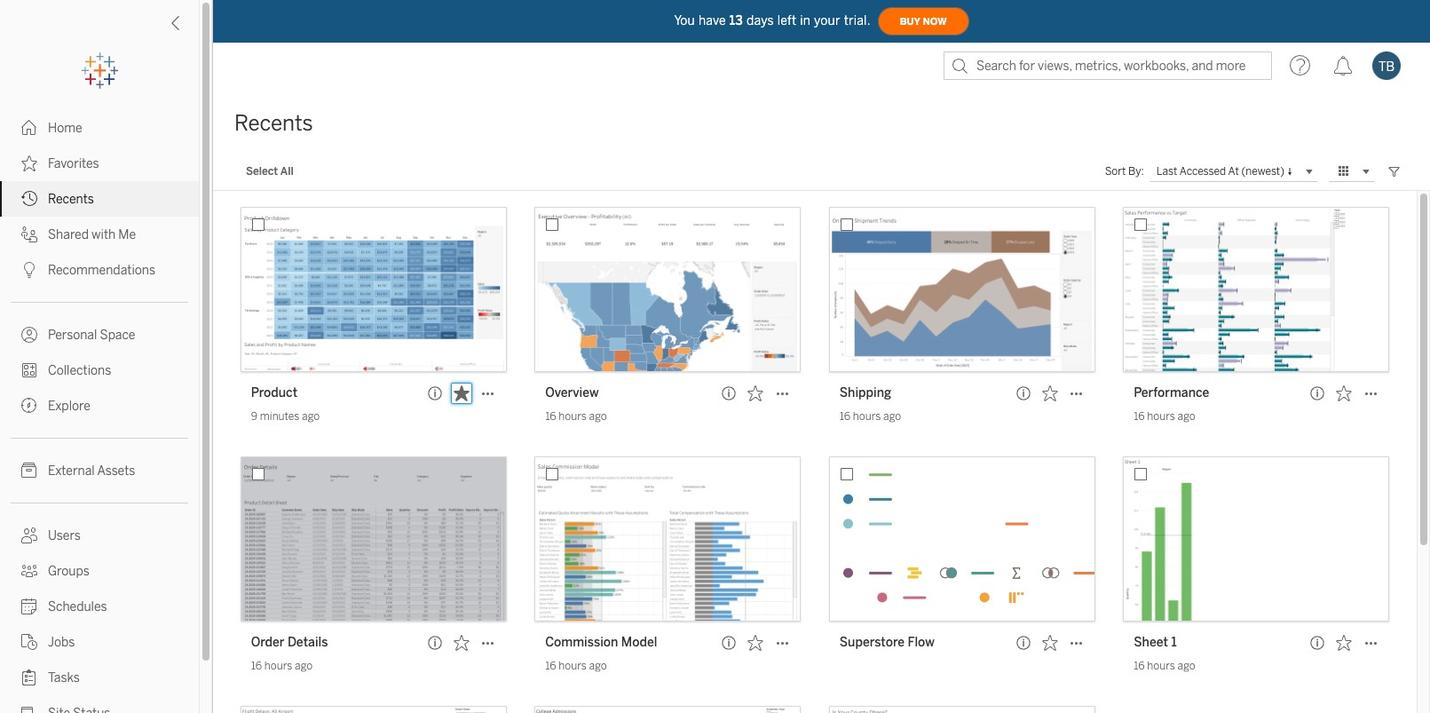 Task type: describe. For each thing, give the bounding box(es) containing it.
select all
[[246, 165, 294, 178]]

home link
[[0, 110, 199, 146]]

shared
[[48, 227, 89, 242]]

flow
[[908, 635, 935, 650]]

16 for sheet 1
[[1134, 660, 1145, 672]]

schedules
[[48, 599, 107, 615]]

collections
[[48, 363, 111, 378]]

home
[[48, 121, 82, 136]]

9
[[251, 410, 258, 423]]

superstore
[[840, 635, 905, 650]]

shipping
[[840, 385, 892, 401]]

personal space link
[[0, 317, 199, 353]]

sheet 1
[[1134, 635, 1177, 650]]

have
[[699, 13, 726, 28]]

recents link
[[0, 181, 199, 217]]

product
[[251, 385, 298, 401]]

tasks
[[48, 671, 80, 686]]

by text only_f5he34f image for jobs
[[21, 634, 37, 650]]

16 hours ago for performance
[[1134, 410, 1196, 423]]

1 horizontal spatial recents
[[234, 110, 313, 136]]

all
[[280, 165, 294, 178]]

16 hours ago for shipping
[[840, 410, 902, 423]]

by text only_f5he34f image for external assets
[[21, 463, 37, 479]]

you have 13 days left in your trial.
[[674, 13, 871, 28]]

16 for overview
[[546, 410, 557, 423]]

by text only_f5he34f image for tasks
[[21, 670, 37, 686]]

personal
[[48, 328, 97, 343]]

order details
[[251, 635, 328, 650]]

now
[[923, 16, 947, 27]]

buy now
[[900, 16, 947, 27]]

favorites link
[[0, 146, 199, 181]]

left
[[778, 13, 797, 28]]

buy
[[900, 16, 921, 27]]

by text only_f5he34f image for recents
[[21, 191, 37, 207]]

grid view image
[[1337, 163, 1353, 179]]

in
[[800, 13, 811, 28]]

assets
[[97, 464, 135, 479]]

by text only_f5he34f image for favorites
[[21, 155, 37, 171]]

hours for overview
[[559, 410, 587, 423]]

recents inside main navigation. press the up and down arrow keys to access links. element
[[48, 192, 94, 207]]

groups link
[[0, 553, 199, 589]]

overview
[[546, 385, 599, 401]]

personal space
[[48, 328, 135, 343]]

by text only_f5he34f image for shared with me
[[21, 226, 37, 242]]

main navigation. press the up and down arrow keys to access links. element
[[0, 110, 199, 713]]

users
[[48, 528, 81, 544]]

select
[[246, 165, 278, 178]]

by text only_f5he34f image for groups
[[21, 563, 37, 579]]

navigation panel element
[[0, 53, 199, 713]]

select all button
[[234, 161, 305, 182]]

superstore flow
[[840, 635, 935, 650]]

16 hours ago for sheet 1
[[1134, 660, 1196, 672]]

days
[[747, 13, 774, 28]]

your
[[814, 13, 841, 28]]

16 hours ago for order details
[[251, 660, 313, 672]]

16 hours ago for overview
[[546, 410, 607, 423]]

ago for sheet 1
[[1178, 660, 1196, 672]]

sheet
[[1134, 635, 1169, 650]]

by text only_f5he34f image for explore
[[21, 398, 37, 414]]

by text only_f5he34f image for personal space
[[21, 327, 37, 343]]



Task type: locate. For each thing, give the bounding box(es) containing it.
16 hours ago for commission model
[[546, 660, 607, 672]]

by text only_f5he34f image inside external assets link
[[21, 463, 37, 479]]

commission
[[546, 635, 618, 650]]

1 by text only_f5he34f image from the top
[[21, 120, 37, 136]]

favorites
[[48, 156, 99, 171]]

tasks link
[[0, 660, 199, 695]]

by text only_f5he34f image left personal
[[21, 327, 37, 343]]

trial.
[[844, 13, 871, 28]]

16 hours ago down sheet 1
[[1134, 660, 1196, 672]]

external assets link
[[0, 453, 199, 488]]

16 hours ago down performance
[[1134, 410, 1196, 423]]

sort by:
[[1105, 165, 1145, 178]]

by text only_f5he34f image left external at left bottom
[[21, 463, 37, 479]]

model
[[621, 635, 658, 650]]

by text only_f5he34f image left users at bottom left
[[21, 528, 37, 544]]

shared with me
[[48, 227, 136, 242]]

order
[[251, 635, 285, 650]]

shared with me link
[[0, 217, 199, 252]]

by text only_f5he34f image for home
[[21, 120, 37, 136]]

hours for performance
[[1148, 410, 1176, 423]]

recommendations link
[[0, 252, 199, 288]]

by text only_f5he34f image for schedules
[[21, 599, 37, 615]]

3 by text only_f5he34f image from the top
[[21, 563, 37, 579]]

by text only_f5he34f image down tasks link
[[21, 705, 37, 713]]

1 by text only_f5he34f image from the top
[[21, 327, 37, 343]]

by text only_f5he34f image left shared
[[21, 226, 37, 242]]

by text only_f5he34f image inside favorites link
[[21, 155, 37, 171]]

16 down commission in the left bottom of the page
[[546, 660, 557, 672]]

7 by text only_f5he34f image from the top
[[21, 463, 37, 479]]

by text only_f5he34f image for collections
[[21, 362, 37, 378]]

16 down performance
[[1134, 410, 1145, 423]]

16 hours ago down "order details"
[[251, 660, 313, 672]]

4 by text only_f5he34f image from the top
[[21, 226, 37, 242]]

details
[[288, 635, 328, 650]]

collections link
[[0, 353, 199, 388]]

ago for order details
[[295, 660, 313, 672]]

external assets
[[48, 464, 135, 479]]

hours for commission model
[[559, 660, 587, 672]]

you
[[674, 13, 695, 28]]

recents up shared
[[48, 192, 94, 207]]

by text only_f5he34f image left explore
[[21, 398, 37, 414]]

hours for sheet 1
[[1148, 660, 1176, 672]]

users link
[[0, 518, 199, 553]]

0 horizontal spatial recents
[[48, 192, 94, 207]]

16 down order at the bottom of the page
[[251, 660, 262, 672]]

by text only_f5he34f image inside schedules link
[[21, 599, 37, 615]]

groups
[[48, 564, 89, 579]]

by text only_f5he34f image inside home link
[[21, 120, 37, 136]]

hours down performance
[[1148, 410, 1176, 423]]

by text only_f5he34f image inside the personal space 'link'
[[21, 327, 37, 343]]

16
[[546, 410, 557, 423], [840, 410, 851, 423], [1134, 410, 1145, 423], [251, 660, 262, 672], [546, 660, 557, 672], [1134, 660, 1145, 672]]

space
[[100, 328, 135, 343]]

by text only_f5he34f image
[[21, 327, 37, 343], [21, 362, 37, 378], [21, 563, 37, 579], [21, 670, 37, 686]]

by text only_f5he34f image left jobs
[[21, 634, 37, 650]]

me
[[118, 227, 136, 242]]

performance
[[1134, 385, 1210, 401]]

by text only_f5he34f image
[[21, 120, 37, 136], [21, 155, 37, 171], [21, 191, 37, 207], [21, 226, 37, 242], [21, 262, 37, 278], [21, 398, 37, 414], [21, 463, 37, 479], [21, 528, 37, 544], [21, 599, 37, 615], [21, 634, 37, 650], [21, 705, 37, 713]]

by text only_f5he34f image left schedules
[[21, 599, 37, 615]]

hours down overview
[[559, 410, 587, 423]]

by:
[[1129, 165, 1145, 178]]

16 hours ago
[[546, 410, 607, 423], [840, 410, 902, 423], [1134, 410, 1196, 423], [251, 660, 313, 672], [546, 660, 607, 672], [1134, 660, 1196, 672]]

by text only_f5he34f image left favorites
[[21, 155, 37, 171]]

commission model
[[546, 635, 658, 650]]

buy now button
[[878, 7, 969, 36]]

hours for shipping
[[853, 410, 881, 423]]

0 vertical spatial recents
[[234, 110, 313, 136]]

hours for order details
[[265, 660, 293, 672]]

16 for order details
[[251, 660, 262, 672]]

16 hours ago down commission in the left bottom of the page
[[546, 660, 607, 672]]

schedules link
[[0, 589, 199, 624]]

by text only_f5he34f image inside "jobs" link
[[21, 634, 37, 650]]

16 for performance
[[1134, 410, 1145, 423]]

16 hours ago down shipping
[[840, 410, 902, 423]]

5 by text only_f5he34f image from the top
[[21, 262, 37, 278]]

16 for shipping
[[840, 410, 851, 423]]

by text only_f5he34f image left recommendations at the top
[[21, 262, 37, 278]]

recents up select all "button"
[[234, 110, 313, 136]]

by text only_f5he34f image inside explore "link"
[[21, 398, 37, 414]]

13
[[730, 13, 743, 28]]

ago for performance
[[1178, 410, 1196, 423]]

1 vertical spatial recents
[[48, 192, 94, 207]]

hours down commission in the left bottom of the page
[[559, 660, 587, 672]]

ago for shipping
[[884, 410, 902, 423]]

by text only_f5he34f image inside recommendations link
[[21, 262, 37, 278]]

16 for commission model
[[546, 660, 557, 672]]

by text only_f5he34f image left collections
[[21, 362, 37, 378]]

jobs link
[[0, 624, 199, 660]]

ago for commission model
[[589, 660, 607, 672]]

2 by text only_f5he34f image from the top
[[21, 362, 37, 378]]

4 by text only_f5he34f image from the top
[[21, 670, 37, 686]]

16 hours ago down overview
[[546, 410, 607, 423]]

explore link
[[0, 388, 199, 424]]

by text only_f5he34f image inside tasks link
[[21, 670, 37, 686]]

10 by text only_f5he34f image from the top
[[21, 634, 37, 650]]

by text only_f5he34f image for recommendations
[[21, 262, 37, 278]]

hours down order at the bottom of the page
[[265, 660, 293, 672]]

hours down shipping
[[853, 410, 881, 423]]

explore
[[48, 399, 90, 414]]

16 down overview
[[546, 410, 557, 423]]

by text only_f5he34f image left tasks
[[21, 670, 37, 686]]

with
[[92, 227, 116, 242]]

by text only_f5he34f image left home
[[21, 120, 37, 136]]

16 down shipping
[[840, 410, 851, 423]]

2 by text only_f5he34f image from the top
[[21, 155, 37, 171]]

jobs
[[48, 635, 75, 650]]

by text only_f5he34f image inside 'recents' link
[[21, 191, 37, 207]]

Search for views, metrics, workbooks, and more text field
[[944, 52, 1273, 80]]

sort
[[1105, 165, 1126, 178]]

by text only_f5he34f image inside groups link
[[21, 563, 37, 579]]

by text only_f5he34f image inside "users" "link"
[[21, 528, 37, 544]]

by text only_f5he34f image inside the shared with me link
[[21, 226, 37, 242]]

external
[[48, 464, 95, 479]]

3 by text only_f5he34f image from the top
[[21, 191, 37, 207]]

by text only_f5he34f image left groups
[[21, 563, 37, 579]]

ago for overview
[[589, 410, 607, 423]]

8 by text only_f5he34f image from the top
[[21, 528, 37, 544]]

9 by text only_f5he34f image from the top
[[21, 599, 37, 615]]

minutes
[[260, 410, 300, 423]]

by text only_f5he34f image up the shared with me link
[[21, 191, 37, 207]]

6 by text only_f5he34f image from the top
[[21, 398, 37, 414]]

11 by text only_f5he34f image from the top
[[21, 705, 37, 713]]

9 minutes ago
[[251, 410, 320, 423]]

by text only_f5he34f image for users
[[21, 528, 37, 544]]

16 down sheet
[[1134, 660, 1145, 672]]

recommendations
[[48, 263, 155, 278]]

by text only_f5he34f image inside collections link
[[21, 362, 37, 378]]

ago
[[302, 410, 320, 423], [589, 410, 607, 423], [884, 410, 902, 423], [1178, 410, 1196, 423], [295, 660, 313, 672], [589, 660, 607, 672], [1178, 660, 1196, 672]]

1
[[1172, 635, 1177, 650]]

ago for product
[[302, 410, 320, 423]]

recents
[[234, 110, 313, 136], [48, 192, 94, 207]]

hours
[[559, 410, 587, 423], [853, 410, 881, 423], [1148, 410, 1176, 423], [265, 660, 293, 672], [559, 660, 587, 672], [1148, 660, 1176, 672]]

hours down sheet 1
[[1148, 660, 1176, 672]]



Task type: vqa. For each thing, say whether or not it's contained in the screenshot.
hours corresponding to Commission Model
yes



